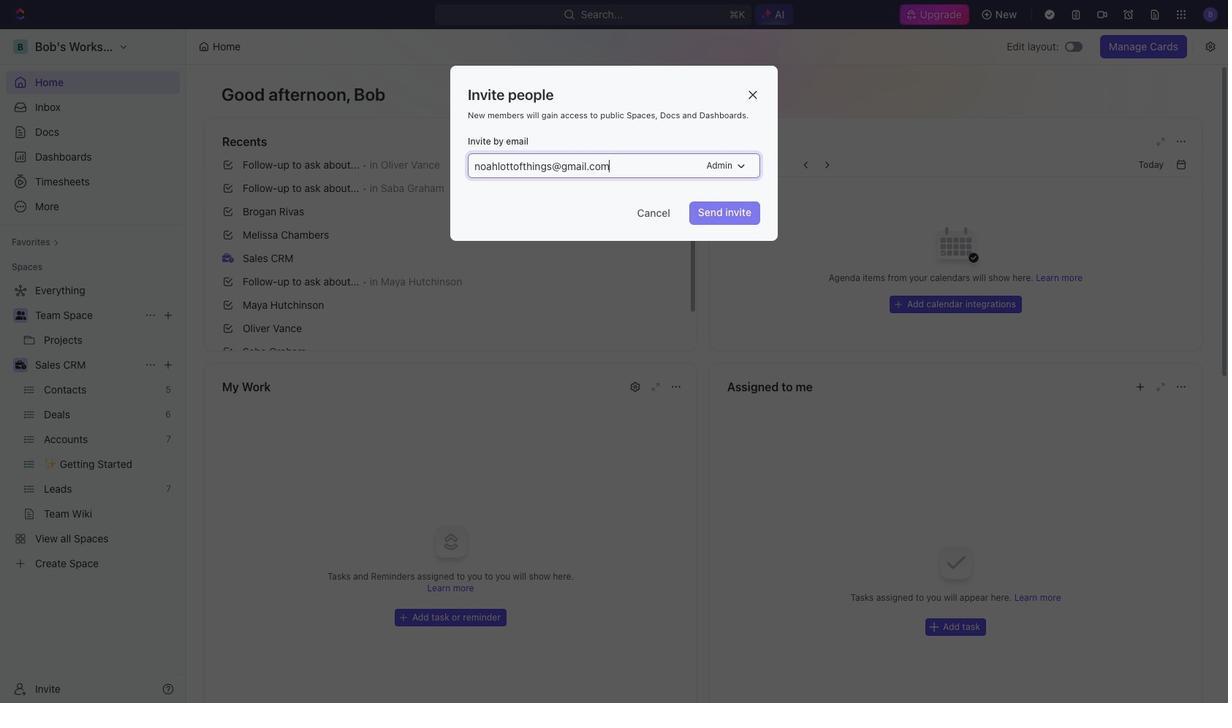 Task type: describe. For each thing, give the bounding box(es) containing it.
1 horizontal spatial business time image
[[222, 254, 234, 263]]

user group image
[[15, 311, 26, 320]]



Task type: locate. For each thing, give the bounding box(es) containing it.
Email, comma or space separated text field
[[470, 154, 701, 178]]

0 vertical spatial business time image
[[222, 254, 234, 263]]

1 vertical spatial business time image
[[15, 361, 26, 370]]

0 horizontal spatial business time image
[[15, 361, 26, 370]]

business time image
[[222, 254, 234, 263], [15, 361, 26, 370]]

sidebar navigation
[[0, 29, 186, 704]]

tree inside sidebar navigation
[[6, 279, 180, 576]]

tree
[[6, 279, 180, 576]]



Task type: vqa. For each thing, say whether or not it's contained in the screenshot.
business time icon
yes



